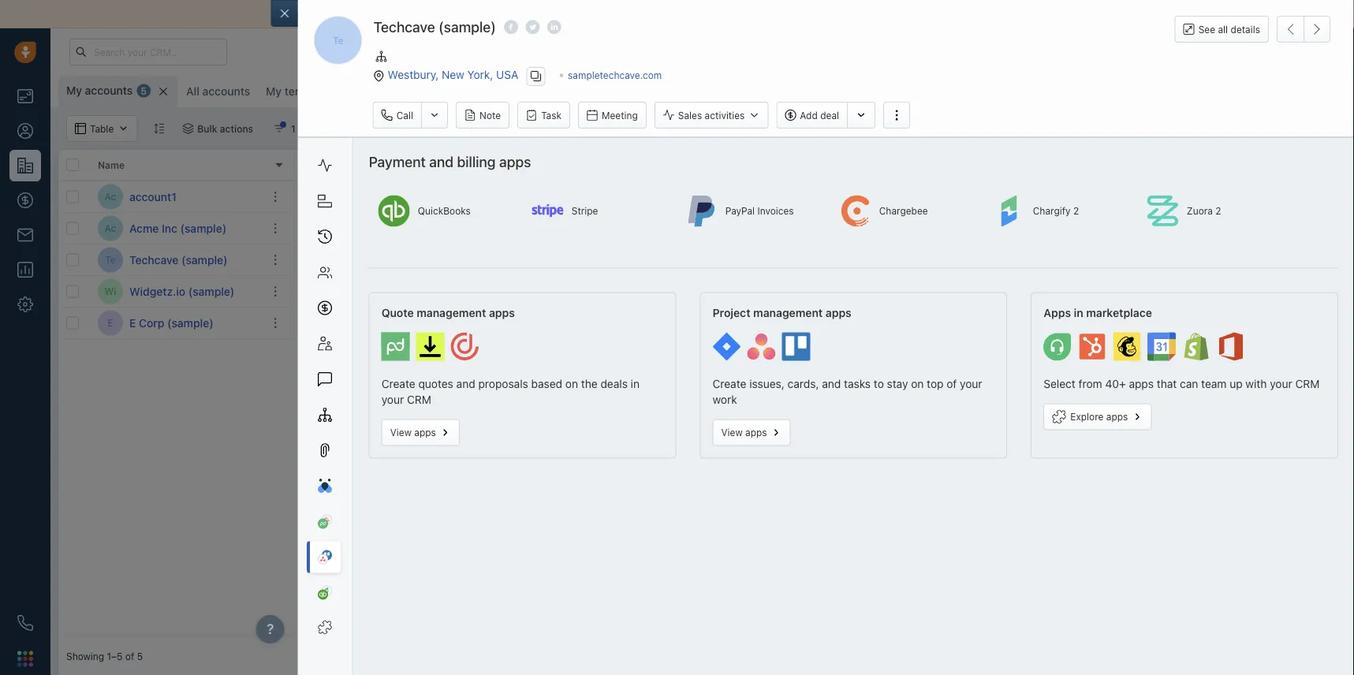 Task type: vqa. For each thing, say whether or not it's contained in the screenshot.
the + Add task corresponding to $ 3,200's container_WX8MsF4aQZ5i3RN1 icon
no



Task type: describe. For each thing, give the bounding box(es) containing it.
john for $ 100
[[677, 223, 699, 234]]

bulk actions button
[[172, 115, 264, 142]]

connect your mailbox to improve deliverability and enable 2-way sync of email conversations.
[[276, 7, 763, 21]]

phone image
[[17, 615, 33, 631]]

$ for $ 3,200
[[540, 252, 547, 267]]

+ up 19266343001
[[1013, 190, 1019, 201]]

row group containing account1
[[58, 181, 295, 339]]

project
[[713, 306, 751, 319]]

2 horizontal spatial container_wx8msf4aqz5i3rn1 image
[[776, 286, 787, 297]]

payment
[[369, 153, 426, 170]]

5 john from the top
[[677, 317, 699, 328]]

and inside create issues, cards, and tasks to stay on top of your work
[[822, 377, 841, 390]]

⌘
[[468, 86, 477, 97]]

the
[[581, 377, 598, 390]]

te button
[[314, 16, 363, 65]]

0
[[551, 189, 559, 204]]

smith for 0
[[701, 191, 727, 202]]

add deal
[[800, 109, 839, 121]]

all accounts
[[186, 85, 250, 98]]

with
[[1246, 377, 1267, 390]]

explore apps button
[[1044, 404, 1152, 430]]

$ for $ 100
[[540, 221, 547, 236]]

5 john smith from the top
[[677, 317, 727, 328]]

up
[[1230, 377, 1243, 390]]

note
[[480, 110, 501, 121]]

1
[[291, 123, 296, 134]]

+ click to add up chargify
[[1013, 190, 1075, 201]]

press space to select this row. row containing e corp (sample)
[[58, 308, 295, 339]]

1–5
[[107, 651, 123, 662]]

quickbooks
[[418, 205, 471, 216]]

add for sampletechcave.com
[[785, 254, 803, 265]]

+ click to add down widgetz.io link
[[421, 317, 483, 328]]

j image for press space to select this row. row containing $ 5,600
[[304, 279, 329, 304]]

techcave (sample) link
[[129, 252, 228, 268]]

york,
[[467, 68, 493, 81]]

work
[[713, 393, 737, 406]]

call
[[397, 110, 413, 121]]

grid containing $ 0
[[58, 148, 1347, 637]]

zuora 2
[[1187, 205, 1222, 216]]

bulk
[[197, 123, 217, 134]]

click up days
[[903, 254, 925, 265]]

crm for select from 40+ apps that can team up with your crm
[[1296, 377, 1320, 390]]

acme inc (sample)
[[129, 222, 227, 235]]

westbury,
[[388, 68, 439, 81]]

+ add task for + click to add
[[776, 317, 824, 329]]

tasks
[[844, 377, 871, 390]]

connect
[[276, 7, 320, 21]]

click down widgetz.io link
[[430, 317, 452, 328]]

marketplace
[[1086, 306, 1152, 319]]

2 horizontal spatial accounts
[[330, 85, 378, 98]]

cards,
[[788, 377, 819, 390]]

select
[[1044, 377, 1076, 390]]

stripe
[[572, 205, 598, 216]]

0 vertical spatial techcave (sample)
[[374, 18, 496, 35]]

40+
[[1105, 377, 1126, 390]]

widgetz.io link
[[421, 286, 467, 297]]

widgetz.io
[[421, 286, 467, 297]]

john for $ 3,200
[[677, 254, 699, 265]]

my for my territory accounts
[[266, 85, 282, 98]]

(sample) right inc
[[180, 222, 227, 235]]

chargify
[[1033, 205, 1071, 216]]

payment and billing apps
[[369, 153, 531, 170]]

1 horizontal spatial of
[[643, 7, 653, 21]]

acme inc (sample) link
[[129, 220, 227, 236]]

widgetz.io
[[129, 285, 185, 298]]

deals inside the create quotes and proposals based on the deals in your crm
[[601, 377, 628, 390]]

issues,
[[750, 377, 785, 390]]

open
[[540, 159, 564, 170]]

2 for zuora 2
[[1216, 205, 1222, 216]]

task for + click to add
[[805, 317, 824, 329]]

and right facebook circled icon
[[520, 7, 540, 21]]

1 filter applied button
[[264, 115, 366, 142]]

connect your mailbox link
[[276, 7, 392, 21]]

zuora
[[1187, 205, 1213, 216]]

team
[[1201, 377, 1227, 390]]

19266343001
[[1013, 221, 1075, 232]]

actions
[[220, 123, 253, 134]]

+ down invoices
[[776, 254, 782, 265]]

management for quote
[[417, 306, 486, 319]]

task for sampletechcave.com
[[805, 254, 824, 265]]

and left billing
[[429, 153, 454, 170]]

mailbox
[[349, 7, 390, 21]]

showing 1–5 of 5
[[66, 651, 143, 662]]

⌘ o
[[468, 86, 487, 97]]

click down chargebee
[[903, 223, 925, 234]]

3 more...
[[410, 86, 451, 97]]

e corp (sample)
[[129, 316, 214, 329]]

click up chargebee
[[903, 191, 925, 202]]

improve
[[406, 7, 448, 21]]

your inside create issues, cards, and tasks to stay on top of your work
[[960, 377, 983, 390]]

my accounts 5
[[66, 84, 147, 97]]

$ for $ 0
[[540, 189, 547, 204]]

3,200
[[551, 252, 585, 267]]

acme
[[129, 222, 159, 235]]

press space to select this row. row containing techcave (sample)
[[58, 245, 295, 276]]

Search your CRM... text field
[[69, 39, 227, 65]]

send email image
[[1198, 46, 1209, 59]]

smith for 3,200
[[701, 254, 727, 265]]

linkedin circled image
[[547, 18, 561, 35]]

bulk actions
[[197, 123, 253, 134]]

accounts for all
[[202, 85, 250, 98]]

$ 3,200
[[540, 252, 585, 267]]

(sample) down widgetz.io (sample) link
[[167, 316, 214, 329]]

westbury, new york, usa
[[388, 68, 518, 81]]

click up chargify
[[1021, 190, 1043, 201]]

select from 40+ apps that can team up with your crm
[[1044, 377, 1320, 390]]

task button
[[518, 102, 570, 128]]

1 horizontal spatial sampletechcave.com
[[568, 70, 662, 81]]

explore apps
[[1071, 411, 1128, 422]]

john smith for $ 100
[[677, 223, 727, 234]]

press space to select this row. row containing widgetz.io (sample)
[[58, 276, 295, 308]]

press space to select this row. row containing account1
[[58, 181, 295, 213]]

my for my accounts 5
[[66, 84, 82, 97]]

+ right the project
[[776, 317, 782, 329]]

quotes
[[418, 377, 453, 390]]

from
[[1079, 377, 1103, 390]]

name
[[98, 159, 125, 170]]

(sample) down techcave (sample) link
[[188, 285, 235, 298]]

0 horizontal spatial of
[[125, 651, 134, 662]]

sampletechcave.com link
[[568, 70, 662, 81]]

phone element
[[9, 607, 41, 639]]

on inside create issues, cards, and tasks to stay on top of your work
[[911, 377, 924, 390]]

+ click to add up chargebee
[[895, 191, 956, 202]]

sampletechcave.com inside press space to select this row. row
[[421, 254, 515, 265]]

0 vertical spatial techcave
[[374, 18, 435, 35]]

3
[[410, 86, 416, 97]]

due in 2 days
[[847, 286, 907, 297]]

conversations.
[[687, 7, 763, 21]]

add deal button
[[776, 102, 847, 128]]

activities
[[705, 109, 745, 121]]

applied
[[322, 123, 356, 134]]

on inside the create quotes and proposals based on the deals in your crm
[[565, 377, 578, 390]]

and inside the create quotes and proposals based on the deals in your crm
[[456, 377, 475, 390]]

john for $ 0
[[677, 191, 699, 202]]

+ down 5036153947 link in the top right of the page
[[1013, 316, 1019, 327]]

view apps for create issues, cards, and tasks to stay on top of your work
[[721, 427, 767, 438]]

5036153947
[[1013, 284, 1070, 295]]

5 inside my accounts 5
[[141, 85, 147, 96]]

note button
[[456, 102, 510, 128]]

invoices
[[758, 205, 794, 216]]

sync
[[616, 7, 640, 21]]



Task type: locate. For each thing, give the bounding box(es) containing it.
$ left 0
[[540, 189, 547, 204]]

1 vertical spatial task
[[805, 317, 824, 329]]

create inside the create quotes and proposals based on the deals in your crm
[[382, 377, 415, 390]]

2 create from the left
[[713, 377, 747, 390]]

row group
[[58, 181, 295, 339], [295, 181, 1347, 339]]

click left apps
[[1021, 316, 1043, 327]]

add down invoices
[[785, 254, 803, 265]]

and right quotes
[[456, 377, 475, 390]]

ac for acme inc (sample)
[[105, 223, 116, 234]]

apps inside button
[[1107, 411, 1128, 422]]

j image
[[304, 279, 329, 304], [304, 310, 329, 336]]

crm
[[1296, 377, 1320, 390], [407, 393, 431, 406]]

1 vertical spatial in
[[1074, 306, 1084, 319]]

container_wx8msf4aqz5i3rn1 image for 'bulk actions' button
[[182, 123, 193, 134]]

cell
[[1123, 181, 1347, 212], [1123, 213, 1347, 244], [1123, 245, 1347, 275], [1123, 276, 1347, 307], [532, 308, 650, 338], [887, 308, 1005, 338], [1123, 308, 1347, 338]]

s image
[[304, 247, 329, 273]]

techcave (sample)
[[374, 18, 496, 35], [129, 253, 228, 266]]

and left tasks
[[822, 377, 841, 390]]

chargify 2
[[1033, 205, 1079, 216]]

westbury, new york, usa link
[[388, 68, 518, 81]]

deals right the
[[601, 377, 628, 390]]

john smith for $ 3,200
[[677, 254, 727, 265]]

inc
[[162, 222, 177, 235]]

view apps button for issues,
[[713, 419, 791, 446]]

0 horizontal spatial view apps button
[[382, 419, 460, 446]]

1 horizontal spatial on
[[911, 377, 924, 390]]

$ for $ 5,600
[[540, 284, 547, 299]]

ac left acme
[[105, 223, 116, 234]]

+ click to add up quickbooks
[[421, 191, 483, 202]]

create left quotes
[[382, 377, 415, 390]]

te up wi
[[105, 254, 116, 265]]

2 john smith from the top
[[677, 223, 727, 234]]

crm down quotes
[[407, 393, 431, 406]]

view apps down work
[[721, 427, 767, 438]]

container_wx8msf4aqz5i3rn1 image up the "project management apps"
[[776, 286, 787, 297]]

1 horizontal spatial techcave
[[374, 18, 435, 35]]

$ left 3,200
[[540, 252, 547, 267]]

view
[[390, 427, 412, 438], [721, 427, 743, 438]]

1 view apps button from the left
[[382, 419, 460, 446]]

1 vertical spatial of
[[947, 377, 957, 390]]

that
[[1157, 377, 1177, 390]]

0 vertical spatial + add task
[[776, 254, 824, 265]]

apps
[[499, 153, 531, 170], [489, 306, 515, 319], [826, 306, 852, 319], [1129, 377, 1154, 390], [1107, 411, 1128, 422], [414, 427, 436, 438], [745, 427, 767, 438]]

0 horizontal spatial view apps
[[390, 427, 436, 438]]

0 vertical spatial sampletechcave.com
[[568, 70, 662, 81]]

+ click to add up days
[[895, 254, 956, 265]]

+ up quickbooks
[[421, 191, 427, 202]]

accounts right the all
[[202, 85, 250, 98]]

1 row group from the left
[[58, 181, 295, 339]]

$ left 5,600
[[540, 284, 547, 299]]

3 john from the top
[[677, 254, 699, 265]]

container_wx8msf4aqz5i3rn1 image
[[662, 286, 673, 297]]

0 horizontal spatial on
[[565, 377, 578, 390]]

press space to select this row. row containing $ 5,600
[[295, 276, 1347, 308]]

create quotes and proposals based on the deals in your crm
[[382, 377, 640, 406]]

0 horizontal spatial sampletechcave.com
[[421, 254, 515, 265]]

1 horizontal spatial view apps button
[[713, 419, 791, 446]]

0 horizontal spatial in
[[631, 377, 640, 390]]

0 vertical spatial add
[[800, 109, 818, 121]]

1 horizontal spatial 2
[[1074, 205, 1079, 216]]

sampletechcave.com
[[568, 70, 662, 81], [421, 254, 515, 265]]

container_wx8msf4aqz5i3rn1 image left "bulk" in the left of the page
[[182, 123, 193, 134]]

call link
[[373, 102, 421, 128]]

2 task from the top
[[805, 317, 824, 329]]

create up work
[[713, 377, 747, 390]]

sampletechcave.com down sampleacme.com link
[[421, 254, 515, 265]]

5 down 'search your crm...' text box
[[141, 85, 147, 96]]

accounts down 'search your crm...' text box
[[85, 84, 133, 97]]

2 vertical spatial of
[[125, 651, 134, 662]]

e left corp
[[129, 316, 136, 329]]

techcave up "widgetz.io"
[[129, 253, 179, 266]]

te down connect your mailbox link
[[333, 35, 344, 46]]

19266343001 link
[[1013, 220, 1075, 237]]

meeting
[[602, 110, 638, 121]]

2 vertical spatial in
[[631, 377, 640, 390]]

2 view apps button from the left
[[713, 419, 791, 446]]

j image for press space to select this row. row containing + click to add
[[304, 310, 329, 336]]

+ down chargebee
[[895, 223, 900, 234]]

2 j image from the top
[[304, 310, 329, 336]]

100
[[551, 221, 572, 236]]

1 vertical spatial ac
[[105, 223, 116, 234]]

press space to select this row. row containing $ 3,200
[[295, 245, 1347, 276]]

e for e corp (sample)
[[129, 316, 136, 329]]

3 $ from the top
[[540, 252, 547, 267]]

(sample) up widgetz.io (sample)
[[181, 253, 228, 266]]

my territory accounts
[[266, 85, 378, 98]]

+ click to add down 5036153947 link in the top right of the page
[[1013, 316, 1075, 327]]

new
[[442, 68, 465, 81]]

task up cards,
[[805, 317, 824, 329]]

1 vertical spatial + add task
[[776, 317, 824, 329]]

0 horizontal spatial my
[[66, 84, 82, 97]]

view for create quotes and proposals based on the deals in your crm
[[390, 427, 412, 438]]

(sample) left facebook circled icon
[[439, 18, 496, 35]]

+ add task
[[776, 254, 824, 265], [776, 317, 824, 329]]

1 horizontal spatial crm
[[1296, 377, 1320, 390]]

wi
[[105, 286, 116, 297]]

o
[[479, 86, 487, 97]]

0 horizontal spatial 2
[[877, 286, 883, 297]]

facebook circled image
[[504, 18, 518, 35]]

te
[[333, 35, 344, 46], [105, 254, 116, 265]]

1 vertical spatial j image
[[304, 310, 329, 336]]

0 horizontal spatial accounts
[[85, 84, 133, 97]]

all accounts button
[[178, 76, 258, 107], [186, 85, 250, 98]]

0 horizontal spatial create
[[382, 377, 415, 390]]

techcave up westbury, on the left of page
[[374, 18, 435, 35]]

dialog
[[271, 0, 1354, 675]]

0 horizontal spatial e
[[108, 317, 113, 328]]

1 view apps from the left
[[390, 427, 436, 438]]

john
[[677, 191, 699, 202], [677, 223, 699, 234], [677, 254, 699, 265], [677, 286, 699, 297], [677, 317, 699, 328]]

0 vertical spatial j image
[[304, 279, 329, 304]]

1 horizontal spatial view apps
[[721, 427, 767, 438]]

name row
[[58, 150, 295, 181]]

4 $ from the top
[[540, 284, 547, 299]]

2 smith from the top
[[701, 223, 727, 234]]

+ click to add right due
[[895, 286, 956, 297]]

ac for account1
[[105, 191, 116, 202]]

way
[[592, 7, 613, 21]]

2-
[[580, 7, 592, 21]]

account1 link
[[129, 189, 177, 205]]

your inside the create quotes and proposals based on the deals in your crm
[[382, 393, 404, 406]]

4 john smith from the top
[[677, 286, 727, 297]]

techcave
[[374, 18, 435, 35], [129, 253, 179, 266]]

5,600
[[551, 284, 585, 299]]

on left the
[[565, 377, 578, 390]]

5 right 1–5
[[137, 651, 143, 662]]

add
[[800, 109, 818, 121], [785, 254, 803, 265], [785, 317, 803, 329]]

task up the "project management apps"
[[805, 254, 824, 265]]

1 create from the left
[[382, 377, 415, 390]]

usa
[[496, 68, 518, 81]]

5 smith from the top
[[701, 317, 727, 328]]

+ add task for sampletechcave.com
[[776, 254, 824, 265]]

view apps down quotes
[[390, 427, 436, 438]]

due
[[847, 286, 864, 297]]

view apps button down quotes
[[382, 419, 460, 446]]

accounts up applied
[[330, 85, 378, 98]]

1 horizontal spatial te
[[333, 35, 344, 46]]

in inside press space to select this row. row
[[867, 286, 875, 297]]

l image
[[304, 216, 329, 241]]

sampleacme.com link
[[421, 223, 499, 234]]

add left deal
[[800, 109, 818, 121]]

e corp (sample) link
[[129, 315, 214, 331]]

+ click to add down chargebee
[[895, 223, 956, 234]]

te inside button
[[333, 35, 344, 46]]

4 smith from the top
[[701, 286, 727, 297]]

more...
[[419, 86, 451, 97]]

crm for create quotes and proposals based on the deals in your crm
[[407, 393, 431, 406]]

row group containing $ 0
[[295, 181, 1347, 339]]

1 + add task from the top
[[776, 254, 824, 265]]

2 $ from the top
[[540, 221, 547, 236]]

my territory accounts button
[[258, 76, 384, 107], [266, 85, 378, 98]]

website
[[421, 159, 459, 170]]

on left top
[[911, 377, 924, 390]]

in right the
[[631, 377, 640, 390]]

$ 100
[[540, 221, 572, 236]]

2 right chargify
[[1074, 205, 1079, 216]]

+ right the quote
[[421, 317, 427, 328]]

1 task from the top
[[805, 254, 824, 265]]

+ add task up cards,
[[776, 317, 824, 329]]

+
[[1013, 190, 1019, 201], [421, 191, 427, 202], [895, 191, 900, 202], [895, 223, 900, 234], [895, 254, 900, 265], [776, 254, 782, 265], [895, 286, 900, 297], [1013, 316, 1019, 327], [421, 317, 427, 328], [776, 317, 782, 329]]

0 vertical spatial deals
[[567, 159, 592, 170]]

freshworks switcher image
[[17, 651, 33, 667]]

1 horizontal spatial management
[[753, 306, 823, 319]]

1 vertical spatial crm
[[407, 393, 431, 406]]

smith for 100
[[701, 223, 727, 234]]

1 horizontal spatial container_wx8msf4aqz5i3rn1 image
[[274, 123, 285, 134]]

0 horizontal spatial container_wx8msf4aqz5i3rn1 image
[[182, 123, 193, 134]]

of right sync
[[643, 7, 653, 21]]

$ left 100
[[540, 221, 547, 236]]

deals right open
[[567, 159, 592, 170]]

+ click to add
[[1013, 190, 1075, 201], [421, 191, 483, 202], [895, 191, 956, 202], [895, 223, 956, 234], [895, 254, 956, 265], [895, 286, 956, 297], [1013, 316, 1075, 327], [421, 317, 483, 328]]

1 horizontal spatial my
[[266, 85, 282, 98]]

e for e
[[108, 317, 113, 328]]

john smith for $ 0
[[677, 191, 727, 202]]

dialog containing techcave (sample)
[[271, 0, 1354, 675]]

management down widgetz.io link
[[417, 306, 486, 319]]

your
[[323, 7, 346, 21], [960, 377, 983, 390], [1270, 377, 1293, 390], [382, 393, 404, 406]]

1 john smith from the top
[[677, 191, 727, 202]]

to inside create issues, cards, and tasks to stay on top of your work
[[874, 377, 884, 390]]

in
[[867, 286, 875, 297], [1074, 306, 1084, 319], [631, 377, 640, 390]]

container_wx8msf4aqz5i3rn1 image left the 1
[[274, 123, 285, 134]]

e down wi
[[108, 317, 113, 328]]

+ up chargebee
[[895, 191, 900, 202]]

add up cards,
[[785, 317, 803, 329]]

accounts for my
[[85, 84, 133, 97]]

click up quickbooks
[[430, 191, 452, 202]]

create for create quotes and proposals based on the deals in your crm
[[382, 377, 415, 390]]

2 view apps from the left
[[721, 427, 767, 438]]

view for create issues, cards, and tasks to stay on top of your work
[[721, 427, 743, 438]]

1 ac from the top
[[105, 191, 116, 202]]

3 smith from the top
[[701, 254, 727, 265]]

all
[[186, 85, 199, 98]]

contacts
[[341, 159, 381, 170]]

container_wx8msf4aqz5i3rn1 image
[[182, 123, 193, 134], [274, 123, 285, 134], [776, 286, 787, 297]]

press space to select this row. row
[[58, 181, 295, 213], [295, 181, 1347, 213], [58, 213, 295, 245], [295, 213, 1347, 245], [58, 245, 295, 276], [295, 245, 1347, 276], [58, 276, 295, 308], [295, 276, 1347, 308], [58, 308, 295, 339], [295, 308, 1347, 339]]

proposals
[[478, 377, 528, 390]]

+ up days
[[895, 254, 900, 265]]

2 for chargify 2
[[1074, 205, 1079, 216]]

filter
[[298, 123, 320, 134]]

quote management apps
[[382, 306, 515, 319]]

ac down name
[[105, 191, 116, 202]]

can
[[1180, 377, 1199, 390]]

click right due
[[903, 286, 925, 297]]

my accounts link
[[66, 83, 133, 99]]

see
[[1199, 24, 1216, 35]]

all
[[1218, 24, 1228, 35]]

0 vertical spatial in
[[867, 286, 875, 297]]

management for project
[[753, 306, 823, 319]]

0 vertical spatial 5
[[141, 85, 147, 96]]

$
[[540, 189, 547, 204], [540, 221, 547, 236], [540, 252, 547, 267], [540, 284, 547, 299]]

2 horizontal spatial of
[[947, 377, 957, 390]]

0 horizontal spatial techcave
[[129, 253, 179, 266]]

2 horizontal spatial 2
[[1216, 205, 1222, 216]]

0 vertical spatial crm
[[1296, 377, 1320, 390]]

amount
[[594, 159, 629, 170]]

in inside the create quotes and proposals based on the deals in your crm
[[631, 377, 640, 390]]

add inside button
[[800, 109, 818, 121]]

0 horizontal spatial techcave (sample)
[[129, 253, 228, 266]]

3 john smith from the top
[[677, 254, 727, 265]]

techcave (sample) up westbury, new york, usa link
[[374, 18, 496, 35]]

click
[[1021, 190, 1043, 201], [430, 191, 452, 202], [903, 191, 925, 202], [903, 223, 925, 234], [903, 254, 925, 265], [903, 286, 925, 297], [1021, 316, 1043, 327], [430, 317, 452, 328]]

3 more... button
[[388, 80, 460, 103]]

create issues, cards, and tasks to stay on top of your work
[[713, 377, 983, 406]]

1 horizontal spatial view
[[721, 427, 743, 438]]

in for apps
[[1074, 306, 1084, 319]]

create for create issues, cards, and tasks to stay on top of your work
[[713, 377, 747, 390]]

2 management from the left
[[753, 306, 823, 319]]

corp
[[139, 316, 164, 329]]

1 horizontal spatial deals
[[601, 377, 628, 390]]

1 horizontal spatial e
[[129, 316, 136, 329]]

0 vertical spatial ac
[[105, 191, 116, 202]]

grid
[[58, 148, 1347, 637]]

0 horizontal spatial management
[[417, 306, 486, 319]]

deal
[[820, 109, 839, 121]]

of right top
[[947, 377, 957, 390]]

1 vertical spatial te
[[105, 254, 116, 265]]

view apps button down work
[[713, 419, 791, 446]]

1 $ from the top
[[540, 189, 547, 204]]

create inside create issues, cards, and tasks to stay on top of your work
[[713, 377, 747, 390]]

task
[[805, 254, 824, 265], [805, 317, 824, 329]]

1 vertical spatial sampletechcave.com
[[421, 254, 515, 265]]

2 horizontal spatial in
[[1074, 306, 1084, 319]]

view apps button for quotes
[[382, 419, 460, 446]]

enable
[[543, 7, 577, 21]]

+ add task down invoices
[[776, 254, 824, 265]]

0 horizontal spatial te
[[105, 254, 116, 265]]

0 vertical spatial task
[[805, 254, 824, 265]]

top
[[927, 377, 944, 390]]

2 on from the left
[[911, 377, 924, 390]]

1 horizontal spatial in
[[867, 286, 875, 297]]

deals
[[567, 159, 592, 170], [601, 377, 628, 390]]

1 view from the left
[[390, 427, 412, 438]]

twitter circled image
[[526, 18, 540, 35]]

1 vertical spatial 5
[[137, 651, 143, 662]]

2 john from the top
[[677, 223, 699, 234]]

2 view from the left
[[721, 427, 743, 438]]

territory
[[285, 85, 327, 98]]

explore
[[1071, 411, 1104, 422]]

view apps
[[390, 427, 436, 438], [721, 427, 767, 438]]

quote
[[382, 306, 414, 319]]

press space to select this row. row containing acme inc (sample)
[[58, 213, 295, 245]]

2 vertical spatial add
[[785, 317, 803, 329]]

of inside create issues, cards, and tasks to stay on top of your work
[[947, 377, 957, 390]]

in right due
[[867, 286, 875, 297]]

1 horizontal spatial accounts
[[202, 85, 250, 98]]

press space to select this row. row containing $ 0
[[295, 181, 1347, 213]]

press space to select this row. row containing $ 100
[[295, 213, 1347, 245]]

container_wx8msf4aqz5i3rn1 image inside 1 filter applied button
[[274, 123, 285, 134]]

0 horizontal spatial view
[[390, 427, 412, 438]]

details
[[1231, 24, 1261, 35]]

in for due
[[867, 286, 875, 297]]

0 horizontal spatial crm
[[407, 393, 431, 406]]

2 right zuora
[[1216, 205, 1222, 216]]

related
[[303, 159, 338, 170]]

in right apps
[[1074, 306, 1084, 319]]

1 vertical spatial techcave
[[129, 253, 179, 266]]

my
[[66, 84, 82, 97], [266, 85, 282, 98]]

view apps for create quotes and proposals based on the deals in your crm
[[390, 427, 436, 438]]

management right the project
[[753, 306, 823, 319]]

1 horizontal spatial create
[[713, 377, 747, 390]]

1 j image from the top
[[304, 279, 329, 304]]

crm right with
[[1296, 377, 1320, 390]]

+ right due
[[895, 286, 900, 297]]

press space to select this row. row containing + click to add
[[295, 308, 1347, 339]]

of right 1–5
[[125, 651, 134, 662]]

meeting button
[[578, 102, 647, 128]]

apps in marketplace
[[1044, 306, 1152, 319]]

2 ac from the top
[[105, 223, 116, 234]]

1 horizontal spatial techcave (sample)
[[374, 18, 496, 35]]

container_wx8msf4aqz5i3rn1 image inside 'bulk actions' button
[[182, 123, 193, 134]]

4 john from the top
[[677, 286, 699, 297]]

container_wx8msf4aqz5i3rn1 image for 1 filter applied button
[[274, 123, 285, 134]]

add for + click to add
[[785, 317, 803, 329]]

2 + add task from the top
[[776, 317, 824, 329]]

widgetz.io (sample) link
[[129, 284, 235, 299]]

2 left days
[[877, 286, 883, 297]]

1 smith from the top
[[701, 191, 727, 202]]

project management apps
[[713, 306, 852, 319]]

1 management from the left
[[417, 306, 486, 319]]

1 vertical spatial add
[[785, 254, 803, 265]]

1 john from the top
[[677, 191, 699, 202]]

see all details
[[1199, 24, 1261, 35]]

1 vertical spatial deals
[[601, 377, 628, 390]]

billing
[[457, 153, 496, 170]]

paypal
[[726, 205, 755, 216]]

1 on from the left
[[565, 377, 578, 390]]

crm inside the create quotes and proposals based on the deals in your crm
[[407, 393, 431, 406]]

1 vertical spatial techcave (sample)
[[129, 253, 228, 266]]

email
[[656, 7, 684, 21]]

accounts
[[85, 84, 133, 97], [202, 85, 250, 98], [330, 85, 378, 98]]

sampletechcave.com up meeting button
[[568, 70, 662, 81]]

0 vertical spatial te
[[333, 35, 344, 46]]

techcave (sample) down acme inc (sample) link on the left
[[129, 253, 228, 266]]

0 vertical spatial of
[[643, 7, 653, 21]]

0 horizontal spatial deals
[[567, 159, 592, 170]]

2 row group from the left
[[295, 181, 1347, 339]]



